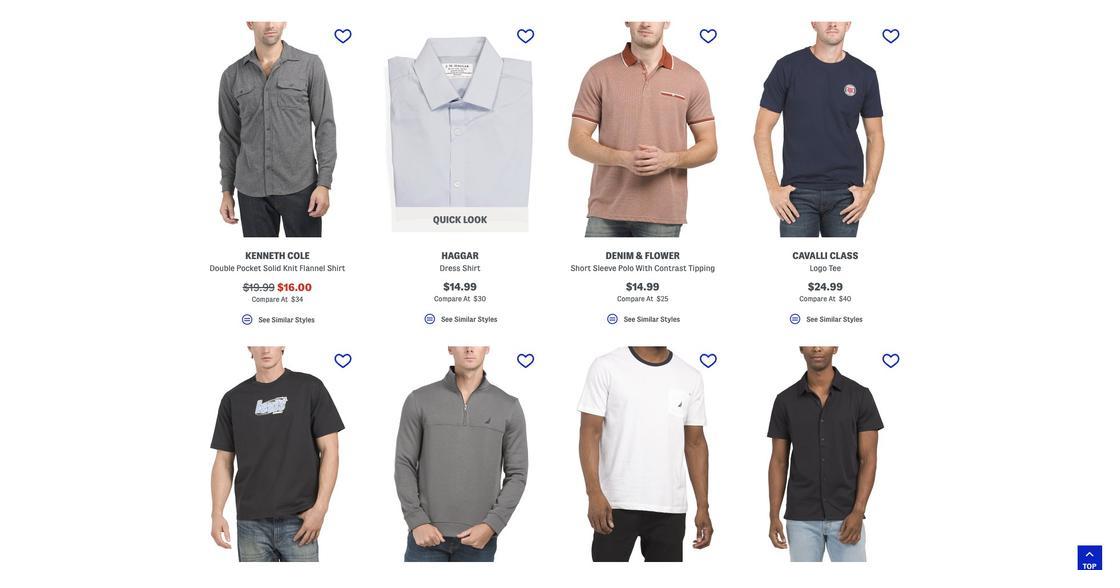 Task type: vqa. For each thing, say whether or not it's contained in the screenshot.
the bottommost "App"
no



Task type: locate. For each thing, give the bounding box(es) containing it.
$40
[[839, 295, 851, 303]]

class
[[830, 251, 858, 261]]

$24.99 compare at              $40
[[799, 282, 851, 303]]

see similar styles button down $24.99 compare at              $40
[[739, 312, 912, 331]]

compare down polo
[[617, 295, 645, 303]]

shirt inside haggar dress shirt
[[462, 264, 480, 273]]

see inside the haggar dress shirt $14.99 compare at              $30 element
[[441, 316, 453, 323]]

haggar dress shirt
[[440, 251, 480, 273]]

compare down dress
[[434, 295, 462, 303]]

styles inside cavalli class logo tee $24.99 compare at              $40 element
[[843, 316, 863, 323]]

compare down $19.99 at left
[[252, 296, 279, 303]]

see inside cavalli class logo tee $24.99 compare at              $40 element
[[806, 316, 818, 323]]

$14.99 down the with at right top
[[626, 282, 659, 292]]

compare inside $14.99 compare at              $30
[[434, 295, 462, 303]]

knit
[[283, 264, 298, 273]]

see similar styles button down $19.99 $16.00 compare at              $34
[[191, 313, 364, 332]]

similar inside cavalli class logo tee $24.99 compare at              $40 element
[[819, 316, 841, 323]]

1 $14.99 from the left
[[443, 282, 477, 292]]

$14.99
[[443, 282, 477, 292], [626, 282, 659, 292]]

see similar styles inside kenneth cole double pocket solid knit flannel shirt compare at              $34 element
[[258, 316, 315, 324]]

styles down "$30"
[[478, 316, 497, 323]]

see similar styles down "$40"
[[806, 316, 863, 323]]

cole
[[287, 251, 310, 261]]

compare inside $24.99 compare at              $40
[[799, 295, 827, 303]]

styles inside denim & flower short sleeve polo with contrast tipping $14.99 compare at              $25 element
[[660, 316, 680, 323]]

see similar styles button down $14.99 compare at              $25
[[557, 312, 729, 331]]

quick look link
[[392, 207, 529, 233]]

similar down "$30"
[[454, 316, 476, 323]]

2 shirt from the left
[[462, 264, 480, 273]]

solid pocket elevated tee with contrast collar image
[[557, 347, 729, 562]]

compare inside $19.99 $16.00 compare at              $34
[[252, 296, 279, 303]]

tipping
[[688, 264, 715, 273]]

styles
[[478, 316, 497, 323], [660, 316, 680, 323], [843, 316, 863, 323], [295, 316, 315, 324]]

vintage graphic tee image
[[191, 347, 364, 562]]

shirt
[[327, 264, 345, 273], [462, 264, 480, 273]]

0 horizontal spatial $14.99
[[443, 282, 477, 292]]

similar inside kenneth cole double pocket solid knit flannel shirt compare at              $34 element
[[271, 316, 293, 324]]

$19.99
[[243, 282, 275, 293]]

similar down $34
[[271, 316, 293, 324]]

styles down $34
[[295, 316, 315, 324]]

short
[[570, 264, 591, 273]]

shirt inside kenneth cole double pocket solid knit flannel shirt
[[327, 264, 345, 273]]

similar
[[454, 316, 476, 323], [637, 316, 659, 323], [819, 316, 841, 323], [271, 316, 293, 324]]

see similar styles down $25 on the right of page
[[624, 316, 680, 323]]

see similar styles button for $19.99
[[191, 313, 364, 332]]

shirt right flannel
[[327, 264, 345, 273]]

0 horizontal spatial shirt
[[327, 264, 345, 273]]

see similar styles button down $14.99 compare at              $30 on the left
[[374, 312, 546, 331]]

quick
[[433, 215, 461, 225]]

see
[[441, 316, 453, 323], [624, 316, 635, 323], [806, 316, 818, 323], [258, 316, 270, 324]]

sleeve
[[593, 264, 616, 273]]

$14.99 compare at              $30
[[434, 282, 486, 303]]

dress
[[440, 264, 460, 273]]

see similar styles
[[441, 316, 497, 323], [624, 316, 680, 323], [806, 316, 863, 323], [258, 316, 315, 324]]

styles for $19.99
[[295, 316, 315, 324]]

see inside denim & flower short sleeve polo with contrast tipping $14.99 compare at              $25 element
[[624, 316, 635, 323]]

styles down $25 on the right of page
[[660, 316, 680, 323]]

$16.00
[[277, 282, 312, 293]]

see down $19.99 $16.00 compare at              $34
[[258, 316, 270, 324]]

styles inside kenneth cole double pocket solid knit flannel shirt compare at              $34 element
[[295, 316, 315, 324]]

see similar styles for $24.99
[[806, 316, 863, 323]]

see down $14.99 compare at              $25
[[624, 316, 635, 323]]

see similar styles inside cavalli class logo tee $24.99 compare at              $40 element
[[806, 316, 863, 323]]

kenneth
[[245, 251, 285, 261]]

1 horizontal spatial shirt
[[462, 264, 480, 273]]

contrast
[[654, 264, 687, 273]]

cavalli class logo tee $24.99 compare at              $40 element
[[739, 22, 912, 331]]

similar down "$40"
[[819, 316, 841, 323]]

compare
[[434, 295, 462, 303], [617, 295, 645, 303], [799, 295, 827, 303], [252, 296, 279, 303]]

$14.99 inside $14.99 compare at              $25
[[626, 282, 659, 292]]

$25
[[656, 295, 668, 303]]

&
[[636, 251, 643, 261]]

1 horizontal spatial $14.99
[[626, 282, 659, 292]]

see similar styles down $34
[[258, 316, 315, 324]]

similar inside denim & flower short sleeve polo with contrast tipping $14.99 compare at              $25 element
[[637, 316, 659, 323]]

see similar styles button for $14.99
[[557, 312, 729, 331]]

see down $14.99 compare at              $30 on the left
[[441, 316, 453, 323]]

see similar styles down "$30"
[[441, 316, 497, 323]]

compare for shirt
[[434, 295, 462, 303]]

shirt down haggar
[[462, 264, 480, 273]]

$14.99 down dress
[[443, 282, 477, 292]]

similar down $25 on the right of page
[[637, 316, 659, 323]]

compare inside $14.99 compare at              $25
[[617, 295, 645, 303]]

solid
[[263, 264, 281, 273]]

styles down "$40"
[[843, 316, 863, 323]]

see inside kenneth cole double pocket solid knit flannel shirt compare at              $34 element
[[258, 316, 270, 324]]

compare down $24.99
[[799, 295, 827, 303]]

see similar styles button
[[374, 312, 546, 331], [557, 312, 729, 331], [739, 312, 912, 331], [191, 313, 364, 332]]

2 $14.99 from the left
[[626, 282, 659, 292]]

top
[[1083, 562, 1097, 570]]

with
[[636, 264, 653, 273]]

similar for $24.99
[[819, 316, 841, 323]]

see similar styles inside denim & flower short sleeve polo with contrast tipping $14.99 compare at              $25 element
[[624, 316, 680, 323]]

$14.99 inside $14.99 compare at              $30
[[443, 282, 477, 292]]

cavalli class logo tee
[[792, 251, 858, 273]]

1 shirt from the left
[[327, 264, 345, 273]]

double
[[210, 264, 235, 273]]

logo tee image
[[739, 22, 912, 238]]

short sleeve polo with contrast tipping image
[[557, 22, 729, 238]]

polo
[[618, 264, 634, 273]]

$34
[[291, 296, 303, 303]]

see down $24.99 compare at              $40
[[806, 316, 818, 323]]



Task type: describe. For each thing, give the bounding box(es) containing it.
kenneth cole double pocket solid knit flannel shirt
[[210, 251, 345, 273]]

logo
[[810, 264, 827, 273]]

pocket
[[237, 264, 261, 273]]

see similar styles button for $24.99
[[739, 312, 912, 331]]

top link
[[1077, 546, 1102, 570]]

see for $24.99
[[806, 316, 818, 323]]

$14.99 compare at              $25
[[617, 282, 668, 303]]

denim & flower short sleeve polo with contrast tipping
[[570, 251, 715, 273]]

styles inside the haggar dress shirt $14.99 compare at              $30 element
[[478, 316, 497, 323]]

denim & flower short sleeve polo with contrast tipping $14.99 compare at              $25 element
[[557, 22, 729, 331]]

styles for $14.99
[[660, 316, 680, 323]]

$14.99 for &
[[626, 282, 659, 292]]

$24.99
[[808, 282, 843, 292]]

similar for $19.99
[[271, 316, 293, 324]]

haggar dress shirt $14.99 compare at              $30 element
[[374, 22, 546, 331]]

see similar styles for $14.99
[[624, 316, 680, 323]]

see for $19.99
[[258, 316, 270, 324]]

dress shirt image
[[374, 22, 546, 238]]

denim
[[606, 251, 634, 261]]

compare for logo
[[799, 295, 827, 303]]

see similar styles inside the haggar dress shirt $14.99 compare at              $30 element
[[441, 316, 497, 323]]

see similar styles for $19.99
[[258, 316, 315, 324]]

kenneth cole double pocket solid knit flannel shirt compare at              $34 element
[[191, 22, 364, 332]]

styles for $24.99
[[843, 316, 863, 323]]

compare for flower
[[617, 295, 645, 303]]

tee
[[829, 264, 841, 273]]

flannel
[[299, 264, 325, 273]]

$19.99 $16.00 compare at              $34
[[243, 282, 312, 303]]

solid quarter zip fleece top image
[[374, 347, 546, 562]]

$14.99 for dress
[[443, 282, 477, 292]]

quick look
[[433, 215, 487, 225]]

look
[[463, 215, 487, 225]]

$30
[[473, 295, 486, 303]]

cavalli
[[792, 251, 828, 261]]

haggar
[[441, 251, 479, 261]]

similar inside the haggar dress shirt $14.99 compare at              $30 element
[[454, 316, 476, 323]]

similar for $14.99
[[637, 316, 659, 323]]

see for $14.99
[[624, 316, 635, 323]]

double pocket solid knit flannel shirt image
[[191, 22, 364, 238]]

flower
[[645, 251, 680, 261]]

short sleeve interlock knit shirt image
[[739, 347, 912, 562]]



